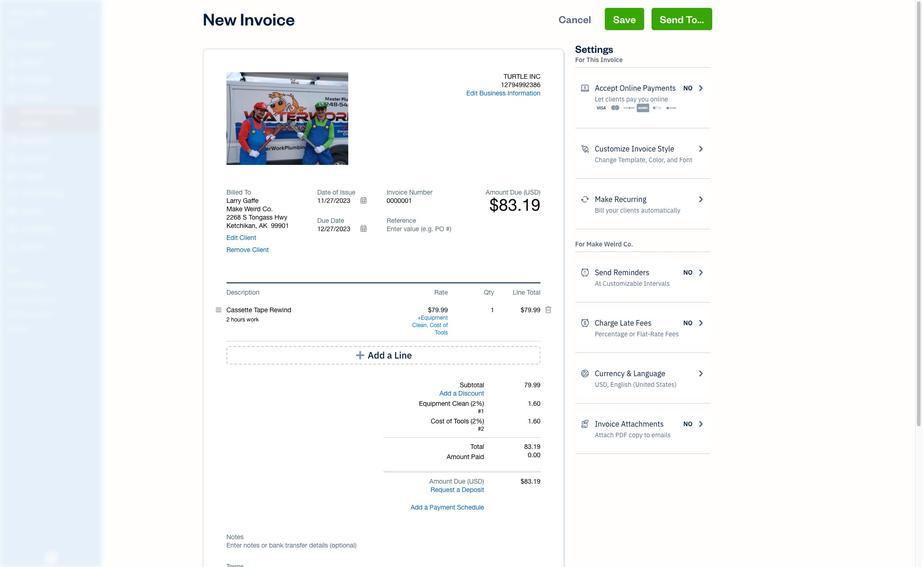 Task type: locate. For each thing, give the bounding box(es) containing it.
make up "bill"
[[595, 195, 613, 204]]

3 no from the top
[[684, 319, 693, 327]]

inc inside turtle inc owner
[[36, 8, 49, 18]]

1.60 up 83.19
[[528, 418, 541, 425]]

plus image
[[355, 351, 366, 360]]

0 vertical spatial )
[[539, 189, 541, 196]]

for inside the settings for this invoice
[[576, 56, 585, 64]]

1 vertical spatial usd
[[469, 478, 483, 485]]

information
[[508, 89, 541, 97]]

1 vertical spatial total
[[471, 443, 485, 451]]

edit left business
[[467, 89, 478, 97]]

clients
[[606, 95, 625, 103], [621, 206, 640, 215]]

a left payment
[[425, 504, 428, 511]]

Reference Number text field
[[387, 225, 452, 233]]

0 vertical spatial rate
[[435, 289, 448, 296]]

you
[[639, 95, 649, 103]]

1 vertical spatial line
[[395, 350, 412, 361]]

) for request
[[483, 478, 485, 485]]

refresh image
[[581, 194, 590, 205]]

latefees image
[[581, 318, 590, 329]]

amount inside amount due ( usd ) $83.19
[[486, 189, 509, 196]]

0 vertical spatial chevronright image
[[697, 194, 706, 205]]

0 vertical spatial weird
[[244, 205, 261, 213]]

) inside the amount due ( usd ) request a deposit
[[483, 478, 485, 485]]

onlinesales image
[[581, 83, 590, 94]]

amount inside the amount due ( usd ) request a deposit
[[430, 478, 452, 485]]

new
[[203, 8, 237, 30]]

send
[[660, 13, 684, 25], [595, 268, 612, 277]]

0 vertical spatial edit
[[467, 89, 478, 97]]

1 vertical spatial date
[[331, 217, 345, 224]]

request a deposit button
[[431, 486, 485, 494]]

timer image
[[6, 190, 17, 199]]

1 horizontal spatial )
[[539, 189, 541, 196]]

0 horizontal spatial (
[[468, 478, 469, 485]]

line right plus icon
[[395, 350, 412, 361]]

turtle for turtle inc 12794992386 edit business information
[[504, 73, 528, 80]]

0 vertical spatial for
[[576, 56, 585, 64]]

2 vertical spatial add
[[411, 504, 423, 511]]

mastercard image
[[609, 103, 622, 113]]

make up latereminders image
[[587, 240, 603, 248]]

&
[[627, 369, 632, 378]]

# up 2
[[478, 408, 481, 415]]

1 vertical spatial (
[[468, 478, 469, 485]]

0 vertical spatial due
[[511, 189, 522, 196]]

1 vertical spatial )
[[483, 478, 485, 485]]

Line Total (USD) text field
[[521, 306, 541, 314]]

send left to...
[[660, 13, 684, 25]]

0 vertical spatial amount
[[486, 189, 509, 196]]

usd inside amount due ( usd ) $83.19
[[526, 189, 539, 196]]

total up 'paid'
[[471, 443, 485, 451]]

subtotal add a discount equipment clean (2%) # 1 cost of tools (2%) # 2
[[419, 381, 485, 432]]

,
[[427, 322, 429, 329]]

make down larry
[[227, 205, 243, 213]]

tools inside , cost of tools
[[435, 330, 448, 336]]

0 vertical spatial 1.60
[[528, 400, 541, 407]]

cost inside subtotal add a discount equipment clean (2%) # 1 cost of tools (2%) # 2
[[431, 418, 445, 425]]

currencyandlanguage image
[[581, 368, 590, 379]]

payment
[[430, 504, 456, 511]]

a inside subtotal add a discount equipment clean (2%) # 1 cost of tools (2%) # 2
[[454, 390, 457, 397]]

add left the discount on the bottom of the page
[[440, 390, 452, 397]]

equipment
[[421, 315, 448, 321], [419, 400, 451, 407]]

1 vertical spatial co.
[[624, 240, 634, 248]]

2 vertical spatial amount
[[430, 478, 452, 485]]

1 horizontal spatial clean
[[453, 400, 469, 407]]

attachments
[[622, 420, 664, 429]]

cost right the ,
[[430, 322, 442, 329]]

freshbooks image
[[44, 553, 58, 564]]

2 vertical spatial due
[[454, 478, 466, 485]]

0 horizontal spatial total
[[471, 443, 485, 451]]

1 vertical spatial make
[[227, 205, 243, 213]]

clean
[[413, 322, 427, 329], [453, 400, 469, 407]]

line up line total (usd) text field
[[513, 289, 525, 296]]

for
[[576, 56, 585, 64], [576, 240, 585, 248]]

of down add a discount button in the bottom of the page
[[447, 418, 452, 425]]

due date 12/27/2023
[[318, 217, 351, 233]]

make
[[595, 195, 613, 204], [227, 205, 243, 213], [587, 240, 603, 248]]

turtle inside turtle inc 12794992386 edit business information
[[504, 73, 528, 80]]

turtle inc 12794992386 edit business information
[[467, 73, 541, 97]]

no for charge late fees
[[684, 319, 693, 327]]

emails
[[652, 431, 671, 439]]

0 horizontal spatial send
[[595, 268, 612, 277]]

2 chevronright image from the top
[[697, 143, 706, 154]]

0 horizontal spatial )
[[483, 478, 485, 485]]

add right plus icon
[[368, 350, 385, 361]]

0 horizontal spatial tools
[[435, 330, 448, 336]]

send inside "button"
[[660, 13, 684, 25]]

1 vertical spatial tools
[[454, 418, 469, 425]]

american express image
[[638, 103, 650, 113]]

0 vertical spatial tools
[[435, 330, 448, 336]]

clients down recurring
[[621, 206, 640, 215]]

1 horizontal spatial rate
[[651, 330, 664, 338]]

no for send reminders
[[684, 268, 693, 277]]

add inside button
[[368, 350, 385, 361]]

accept
[[595, 83, 618, 93]]

chevronright image
[[697, 194, 706, 205], [697, 267, 706, 278], [697, 419, 706, 430]]

make recurring
[[595, 195, 647, 204]]

(2%) up 1
[[471, 400, 485, 407]]

report image
[[6, 242, 17, 252]]

business
[[480, 89, 506, 97]]

main element
[[0, 0, 125, 567]]

pay
[[627, 95, 637, 103]]

and
[[667, 156, 678, 164]]

2 horizontal spatial due
[[511, 189, 522, 196]]

1 horizontal spatial line
[[513, 289, 525, 296]]

1 vertical spatial #
[[478, 426, 481, 432]]

weird down "gaffe"
[[244, 205, 261, 213]]

1 vertical spatial clean
[[453, 400, 469, 407]]

1 vertical spatial for
[[576, 240, 585, 248]]

billed to larry gaffe make weird co. 2268 s tongass hwy ketchikan, ak  99901 edit client remove client
[[227, 189, 289, 254]]

delete image
[[266, 114, 311, 124]]

0 vertical spatial of
[[333, 189, 339, 196]]

1 horizontal spatial inc
[[530, 73, 541, 80]]

tools down equipment clean
[[435, 330, 448, 336]]

due inside the amount due ( usd ) request a deposit
[[454, 478, 466, 485]]

1 vertical spatial 1.60
[[528, 418, 541, 425]]

cancel button
[[551, 8, 600, 30]]

0 vertical spatial co.
[[263, 205, 273, 213]]

style
[[658, 144, 675, 153]]

1 vertical spatial cost
[[431, 418, 445, 425]]

1 vertical spatial due
[[318, 217, 329, 224]]

turtle
[[7, 8, 34, 18], [504, 73, 528, 80]]

0 vertical spatial $83.19
[[490, 195, 541, 215]]

date up issue date in mm/dd/yyyy format text box
[[318, 189, 331, 196]]

1 vertical spatial edit
[[227, 234, 238, 242]]

0 vertical spatial (2%)
[[471, 400, 485, 407]]

1 vertical spatial weird
[[605, 240, 622, 248]]

turtle inside turtle inc owner
[[7, 8, 34, 18]]

add left payment
[[411, 504, 423, 511]]

send to...
[[660, 13, 705, 25]]

team members image
[[7, 281, 99, 288]]

client right remove
[[252, 246, 269, 254]]

1 horizontal spatial total
[[527, 289, 541, 296]]

0 vertical spatial send
[[660, 13, 684, 25]]

inc for turtle inc owner
[[36, 8, 49, 18]]

1 vertical spatial add
[[440, 390, 452, 397]]

usd inside the amount due ( usd ) request a deposit
[[469, 478, 483, 485]]

2 1.60 from the top
[[528, 418, 541, 425]]

1 (2%) from the top
[[471, 400, 485, 407]]

settings image
[[7, 325, 99, 333]]

1.60 down 79.99
[[528, 400, 541, 407]]

( inside the amount due ( usd ) request a deposit
[[468, 478, 469, 485]]

no for invoice attachments
[[684, 420, 693, 428]]

1 # from the top
[[478, 408, 481, 415]]

clients down accept
[[606, 95, 625, 103]]

2 chevronright image from the top
[[697, 267, 706, 278]]

2 horizontal spatial add
[[440, 390, 452, 397]]

1 vertical spatial send
[[595, 268, 612, 277]]

0 horizontal spatial usd
[[469, 478, 483, 485]]

1 vertical spatial chevronright image
[[697, 267, 706, 278]]

1 horizontal spatial fees
[[666, 330, 680, 338]]

0 vertical spatial make
[[595, 195, 613, 204]]

customize invoice style
[[595, 144, 675, 153]]

invoice
[[240, 8, 295, 30], [601, 56, 623, 64], [632, 144, 656, 153], [387, 189, 408, 196], [595, 420, 620, 429]]

subtotal
[[460, 381, 485, 389]]

0 horizontal spatial due
[[318, 217, 329, 224]]

2 vertical spatial make
[[587, 240, 603, 248]]

turtle up 12794992386
[[504, 73, 528, 80]]

estimate image
[[6, 76, 17, 85]]

issue
[[340, 189, 356, 196]]

0 vertical spatial add
[[368, 350, 385, 361]]

rate right or
[[651, 330, 664, 338]]

due for request
[[454, 478, 466, 485]]

fees right flat-
[[666, 330, 680, 338]]

2 vertical spatial of
[[447, 418, 452, 425]]

inc inside turtle inc 12794992386 edit business information
[[530, 73, 541, 80]]

0 horizontal spatial add
[[368, 350, 385, 361]]

4 no from the top
[[684, 420, 693, 428]]

0 vertical spatial usd
[[526, 189, 539, 196]]

0 vertical spatial #
[[478, 408, 481, 415]]

for up latereminders image
[[576, 240, 585, 248]]

( for $83.19
[[524, 189, 526, 196]]

1 vertical spatial (2%)
[[471, 418, 485, 425]]

invoice number
[[387, 189, 433, 196]]

copy
[[629, 431, 643, 439]]

1 horizontal spatial edit
[[467, 89, 478, 97]]

bill
[[595, 206, 605, 215]]

# down 1
[[478, 426, 481, 432]]

1 horizontal spatial add
[[411, 504, 423, 511]]

0 vertical spatial fees
[[636, 318, 652, 328]]

payment image
[[6, 137, 17, 146]]

larry
[[227, 197, 241, 204]]

tools inside subtotal add a discount equipment clean (2%) # 1 cost of tools (2%) # 2
[[454, 418, 469, 425]]

clean down add a discount button in the bottom of the page
[[453, 400, 469, 407]]

$83.19
[[490, 195, 541, 215], [521, 478, 541, 485]]

1 vertical spatial turtle
[[504, 73, 528, 80]]

3 chevronright image from the top
[[697, 419, 706, 430]]

equipment down add a discount button in the bottom of the page
[[419, 400, 451, 407]]

0 vertical spatial line
[[513, 289, 525, 296]]

amount for request
[[430, 478, 452, 485]]

) for $83.19
[[539, 189, 541, 196]]

0 horizontal spatial turtle
[[7, 8, 34, 18]]

clean inside subtotal add a discount equipment clean (2%) # 1 cost of tools (2%) # 2
[[453, 400, 469, 407]]

chevronright image for send reminders
[[697, 267, 706, 278]]

1 for from the top
[[576, 56, 585, 64]]

co. up reminders
[[624, 240, 634, 248]]

accept online payments
[[595, 83, 677, 93]]

a left the discount on the bottom of the page
[[454, 390, 457, 397]]

0 vertical spatial cost
[[430, 322, 442, 329]]

1 horizontal spatial usd
[[526, 189, 539, 196]]

0 horizontal spatial edit
[[227, 234, 238, 242]]

1 horizontal spatial (
[[524, 189, 526, 196]]

notes
[[227, 534, 244, 541]]

83.19
[[525, 443, 541, 451]]

project image
[[6, 172, 17, 181]]

turtle up owner
[[7, 8, 34, 18]]

co. up tongass
[[263, 205, 273, 213]]

0 vertical spatial (
[[524, 189, 526, 196]]

add for line
[[368, 350, 385, 361]]

1 vertical spatial $83.19
[[521, 478, 541, 485]]

chart image
[[6, 225, 17, 234]]

clean down +
[[413, 322, 427, 329]]

1 vertical spatial inc
[[530, 73, 541, 80]]

due inside amount due ( usd ) $83.19
[[511, 189, 522, 196]]

co. inside billed to larry gaffe make weird co. 2268 s tongass hwy ketchikan, ak  99901 edit client remove client
[[263, 205, 273, 213]]

total up line total (usd) text field
[[527, 289, 541, 296]]

to
[[645, 431, 651, 439]]

for left this
[[576, 56, 585, 64]]

chevronright image
[[697, 83, 706, 94], [697, 143, 706, 154], [697, 318, 706, 329], [697, 368, 706, 379]]

a inside dropdown button
[[425, 504, 428, 511]]

0 horizontal spatial co.
[[263, 205, 273, 213]]

settings for this invoice
[[576, 42, 623, 64]]

usd for request
[[469, 478, 483, 485]]

reference
[[387, 217, 417, 224]]

date up 12/27/2023
[[331, 217, 345, 224]]

usd
[[526, 189, 539, 196], [469, 478, 483, 485]]

discount
[[459, 390, 485, 397]]

( inside amount due ( usd ) $83.19
[[524, 189, 526, 196]]

of down item rate (usd) text field on the bottom
[[443, 322, 448, 329]]

of left issue
[[333, 189, 339, 196]]

0 vertical spatial inc
[[36, 8, 49, 18]]

add inside dropdown button
[[411, 504, 423, 511]]

description
[[227, 289, 260, 296]]

weird up send reminders
[[605, 240, 622, 248]]

(2%)
[[471, 400, 485, 407], [471, 418, 485, 425]]

rate up item rate (usd) text field on the bottom
[[435, 289, 448, 296]]

1 horizontal spatial co.
[[624, 240, 634, 248]]

) up deposit
[[483, 478, 485, 485]]

1 horizontal spatial turtle
[[504, 73, 528, 80]]

money image
[[6, 207, 17, 216]]

edit client button
[[227, 234, 256, 242]]

1 horizontal spatial send
[[660, 13, 684, 25]]

1 horizontal spatial tools
[[454, 418, 469, 425]]

percentage
[[595, 330, 628, 338]]

a left deposit
[[457, 486, 460, 494]]

tools down add a discount button in the bottom of the page
[[454, 418, 469, 425]]

discover image
[[623, 103, 636, 113]]

no for accept online payments
[[684, 84, 693, 92]]

Item Rate (USD) text field
[[428, 306, 448, 314]]

payments
[[644, 83, 677, 93]]

0 horizontal spatial inc
[[36, 8, 49, 18]]

2 no from the top
[[684, 268, 693, 277]]

image
[[290, 114, 311, 124]]

0 vertical spatial date
[[318, 189, 331, 196]]

rate
[[435, 289, 448, 296], [651, 330, 664, 338]]

) inside amount due ( usd ) $83.19
[[539, 189, 541, 196]]

send reminders
[[595, 268, 650, 277]]

cost down add a discount button in the bottom of the page
[[431, 418, 445, 425]]

language
[[634, 369, 666, 378]]

fees up flat-
[[636, 318, 652, 328]]

expense image
[[6, 154, 17, 164]]

hwy
[[275, 214, 288, 221]]

add
[[368, 350, 385, 361], [440, 390, 452, 397], [411, 504, 423, 511]]

1 vertical spatial equipment
[[419, 400, 451, 407]]

dashboard image
[[6, 40, 17, 50]]

1 horizontal spatial weird
[[605, 240, 622, 248]]

invoice attachments
[[595, 420, 664, 429]]

1 vertical spatial amount
[[447, 453, 470, 461]]

of
[[333, 189, 339, 196], [443, 322, 448, 329], [447, 418, 452, 425]]

cost inside , cost of tools
[[430, 322, 442, 329]]

1 vertical spatial of
[[443, 322, 448, 329]]

client up remove client button
[[240, 234, 256, 242]]

of inside , cost of tools
[[443, 322, 448, 329]]

apps image
[[7, 266, 99, 273]]

send for send reminders
[[595, 268, 612, 277]]

qty
[[484, 289, 495, 296]]

send up at
[[595, 268, 612, 277]]

0 vertical spatial clean
[[413, 322, 427, 329]]

0 horizontal spatial clean
[[413, 322, 427, 329]]

0 horizontal spatial line
[[395, 350, 412, 361]]

(2%) up 2
[[471, 418, 485, 425]]

0 horizontal spatial weird
[[244, 205, 261, 213]]

1 no from the top
[[684, 84, 693, 92]]

request
[[431, 486, 455, 494]]

edit up remove
[[227, 234, 238, 242]]

) left refresh 'image'
[[539, 189, 541, 196]]

Notes text field
[[227, 541, 541, 550]]

remove
[[227, 246, 251, 254]]

amount inside 'total amount paid'
[[447, 453, 470, 461]]

equipment down item rate (usd) text field on the bottom
[[421, 315, 448, 321]]

2 vertical spatial chevronright image
[[697, 419, 706, 430]]

a right plus icon
[[387, 350, 392, 361]]

1 horizontal spatial due
[[454, 478, 466, 485]]



Task type: describe. For each thing, give the bounding box(es) containing it.
gaffe
[[243, 197, 259, 204]]

items and services image
[[7, 296, 99, 303]]

1 vertical spatial rate
[[651, 330, 664, 338]]

font
[[680, 156, 693, 164]]

delete
[[266, 114, 288, 124]]

let
[[595, 95, 604, 103]]

visa image
[[595, 103, 608, 113]]

0 horizontal spatial rate
[[435, 289, 448, 296]]

chevronright image for invoice attachments
[[697, 419, 706, 430]]

customizable
[[603, 280, 643, 288]]

bank connections image
[[7, 311, 99, 318]]

usd,
[[595, 381, 609, 389]]

(united
[[634, 381, 655, 389]]

12794992386
[[501, 81, 541, 89]]

usd, english (united states)
[[595, 381, 677, 389]]

edit inside billed to larry gaffe make weird co. 2268 s tongass hwy ketchikan, ak  99901 edit client remove client
[[227, 234, 238, 242]]

add a payment schedule
[[411, 504, 485, 511]]

2 # from the top
[[478, 426, 481, 432]]

1 chevronright image from the top
[[697, 83, 706, 94]]

due for $83.19
[[511, 189, 522, 196]]

currency
[[595, 369, 625, 378]]

bars image
[[216, 306, 222, 314]]

edit business information button
[[467, 89, 541, 97]]

latereminders image
[[581, 267, 590, 278]]

template,
[[619, 156, 648, 164]]

automatically
[[642, 206, 681, 215]]

$83.19 inside amount due ( usd ) $83.19
[[490, 195, 541, 215]]

deposit
[[462, 486, 485, 494]]

settings
[[576, 42, 614, 55]]

equipment inside equipment clean
[[421, 315, 448, 321]]

Enter an Invoice # text field
[[387, 197, 413, 204]]

currency & language
[[595, 369, 666, 378]]

charge late fees
[[595, 318, 652, 328]]

inc for turtle inc 12794992386 edit business information
[[530, 73, 541, 80]]

1 chevronright image from the top
[[697, 194, 706, 205]]

date of issue
[[318, 189, 356, 196]]

to
[[245, 189, 251, 196]]

percentage or flat-rate fees
[[595, 330, 680, 338]]

total amount paid
[[447, 443, 485, 461]]

line total
[[513, 289, 541, 296]]

add a discount button
[[440, 389, 485, 398]]

2 (2%) from the top
[[471, 418, 485, 425]]

1 vertical spatial fees
[[666, 330, 680, 338]]

0 vertical spatial client
[[240, 234, 256, 242]]

Issue date in MM/DD/YYYY format text field
[[318, 197, 373, 204]]

attach pdf copy to emails
[[595, 431, 671, 439]]

1
[[481, 408, 485, 415]]

change template, color, and font
[[595, 156, 693, 164]]

a inside the amount due ( usd ) request a deposit
[[457, 486, 460, 494]]

total inside 'total amount paid'
[[471, 443, 485, 451]]

0 horizontal spatial fees
[[636, 318, 652, 328]]

invoice inside the settings for this invoice
[[601, 56, 623, 64]]

send to... button
[[652, 8, 713, 30]]

bill your clients automatically
[[595, 206, 681, 215]]

due inside due date 12/27/2023
[[318, 217, 329, 224]]

apple pay image
[[652, 103, 664, 113]]

( for request
[[468, 478, 469, 485]]

delete line item image
[[545, 306, 553, 314]]

add inside subtotal add a discount equipment clean (2%) # 1 cost of tools (2%) # 2
[[440, 390, 452, 397]]

or
[[630, 330, 636, 338]]

let clients pay you online
[[595, 95, 669, 103]]

to...
[[686, 13, 705, 25]]

new invoice
[[203, 8, 295, 30]]

save button
[[605, 8, 645, 30]]

12/27/2023 button
[[318, 225, 373, 233]]

paid
[[472, 453, 485, 461]]

, cost of tools
[[427, 322, 448, 336]]

Item Quantity text field
[[481, 306, 495, 314]]

save
[[614, 13, 637, 25]]

remove client button
[[227, 246, 269, 254]]

tongass
[[249, 214, 273, 221]]

edit inside turtle inc 12794992386 edit business information
[[467, 89, 478, 97]]

Enter an Item Name text field
[[227, 306, 402, 314]]

turtle for turtle inc owner
[[7, 8, 34, 18]]

equipment clean
[[413, 315, 448, 329]]

1 1.60 from the top
[[528, 400, 541, 407]]

add a payment schedule button
[[393, 503, 485, 512]]

at customizable intervals
[[595, 280, 670, 288]]

79.99
[[525, 381, 541, 389]]

2268
[[227, 214, 241, 221]]

invoice image
[[6, 93, 17, 102]]

1 vertical spatial client
[[252, 246, 269, 254]]

line inside button
[[395, 350, 412, 361]]

clean inside equipment clean
[[413, 322, 427, 329]]

owner
[[7, 19, 24, 25]]

s
[[243, 214, 247, 221]]

reminders
[[614, 268, 650, 277]]

paintbrush image
[[581, 143, 590, 154]]

of inside subtotal add a discount equipment clean (2%) # 1 cost of tools (2%) # 2
[[447, 418, 452, 425]]

flat-
[[637, 330, 651, 338]]

intervals
[[644, 280, 670, 288]]

12/27/2023
[[318, 225, 351, 233]]

amount due ( usd ) request a deposit
[[430, 478, 485, 494]]

billed
[[227, 189, 243, 196]]

pdf
[[616, 431, 628, 439]]

add a line
[[368, 350, 412, 361]]

send for send to...
[[660, 13, 684, 25]]

a inside button
[[387, 350, 392, 361]]

schedule
[[457, 504, 485, 511]]

equipment inside subtotal add a discount equipment clean (2%) # 1 cost of tools (2%) # 2
[[419, 400, 451, 407]]

number
[[410, 189, 433, 196]]

color,
[[649, 156, 666, 164]]

states)
[[657, 381, 677, 389]]

2 for from the top
[[576, 240, 585, 248]]

ketchikan,
[[227, 222, 257, 229]]

recurring
[[615, 195, 647, 204]]

0 vertical spatial total
[[527, 289, 541, 296]]

add a line button
[[227, 346, 541, 365]]

0 vertical spatial clients
[[606, 95, 625, 103]]

usd for $83.19
[[526, 189, 539, 196]]

online
[[620, 83, 642, 93]]

date inside due date 12/27/2023
[[331, 217, 345, 224]]

english
[[611, 381, 632, 389]]

4 chevronright image from the top
[[697, 368, 706, 379]]

add for payment
[[411, 504, 423, 511]]

amount for $83.19
[[486, 189, 509, 196]]

Enter an Item Description text field
[[227, 316, 402, 324]]

for make weird co.
[[576, 240, 634, 248]]

customize
[[595, 144, 630, 153]]

99901
[[271, 222, 289, 229]]

1 vertical spatial clients
[[621, 206, 640, 215]]

turtle inc owner
[[7, 8, 49, 25]]

bank image
[[666, 103, 678, 113]]

invoices image
[[581, 419, 590, 430]]

weird inside billed to larry gaffe make weird co. 2268 s tongass hwy ketchikan, ak  99901 edit client remove client
[[244, 205, 261, 213]]

your
[[606, 206, 619, 215]]

charge
[[595, 318, 619, 328]]

3 chevronright image from the top
[[697, 318, 706, 329]]

2
[[481, 426, 485, 432]]

client image
[[6, 58, 17, 67]]

make inside billed to larry gaffe make weird co. 2268 s tongass hwy ketchikan, ak  99901 edit client remove client
[[227, 205, 243, 213]]



Task type: vqa. For each thing, say whether or not it's contained in the screenshot.
PDF
yes



